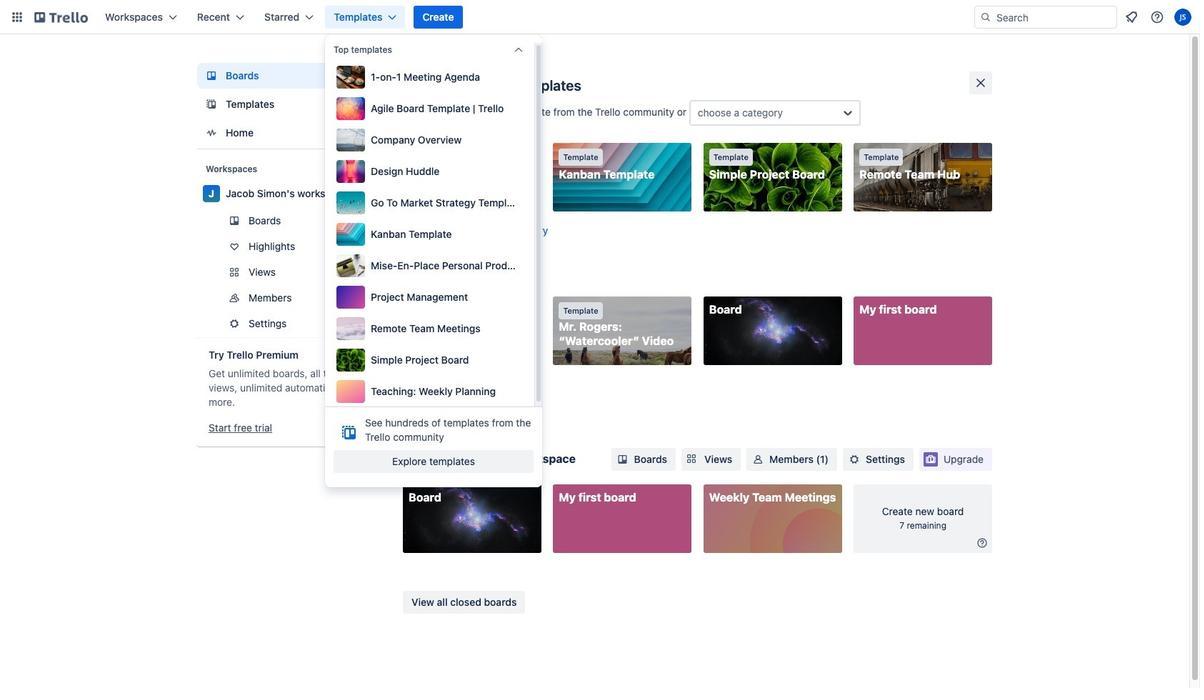 Task type: vqa. For each thing, say whether or not it's contained in the screenshot.
the top James Peterson (jamespeterson93) image
no



Task type: describe. For each thing, give the bounding box(es) containing it.
template board image
[[203, 96, 220, 113]]

2 sm image from the left
[[848, 452, 862, 467]]

0 notifications image
[[1123, 9, 1140, 26]]

collapse image
[[513, 44, 524, 56]]

primary element
[[0, 0, 1200, 34]]

1 horizontal spatial sm image
[[975, 536, 990, 550]]



Task type: locate. For each thing, give the bounding box(es) containing it.
open information menu image
[[1150, 10, 1165, 24]]

back to home image
[[34, 6, 88, 29]]

add image
[[357, 289, 374, 307]]

1 horizontal spatial sm image
[[848, 452, 862, 467]]

1 sm image from the left
[[616, 452, 630, 467]]

jacob simon (jacobsimon16) image
[[1175, 9, 1192, 26]]

0 horizontal spatial sm image
[[616, 452, 630, 467]]

menu
[[334, 63, 526, 406]]

1 vertical spatial sm image
[[975, 536, 990, 550]]

0 horizontal spatial sm image
[[751, 452, 765, 467]]

sm image
[[751, 452, 765, 467], [975, 536, 990, 550]]

home image
[[203, 124, 220, 141]]

Search field
[[992, 6, 1117, 28]]

sm image
[[616, 452, 630, 467], [848, 452, 862, 467]]

search image
[[980, 11, 992, 23]]

0 vertical spatial sm image
[[751, 452, 765, 467]]

board image
[[203, 67, 220, 84]]



